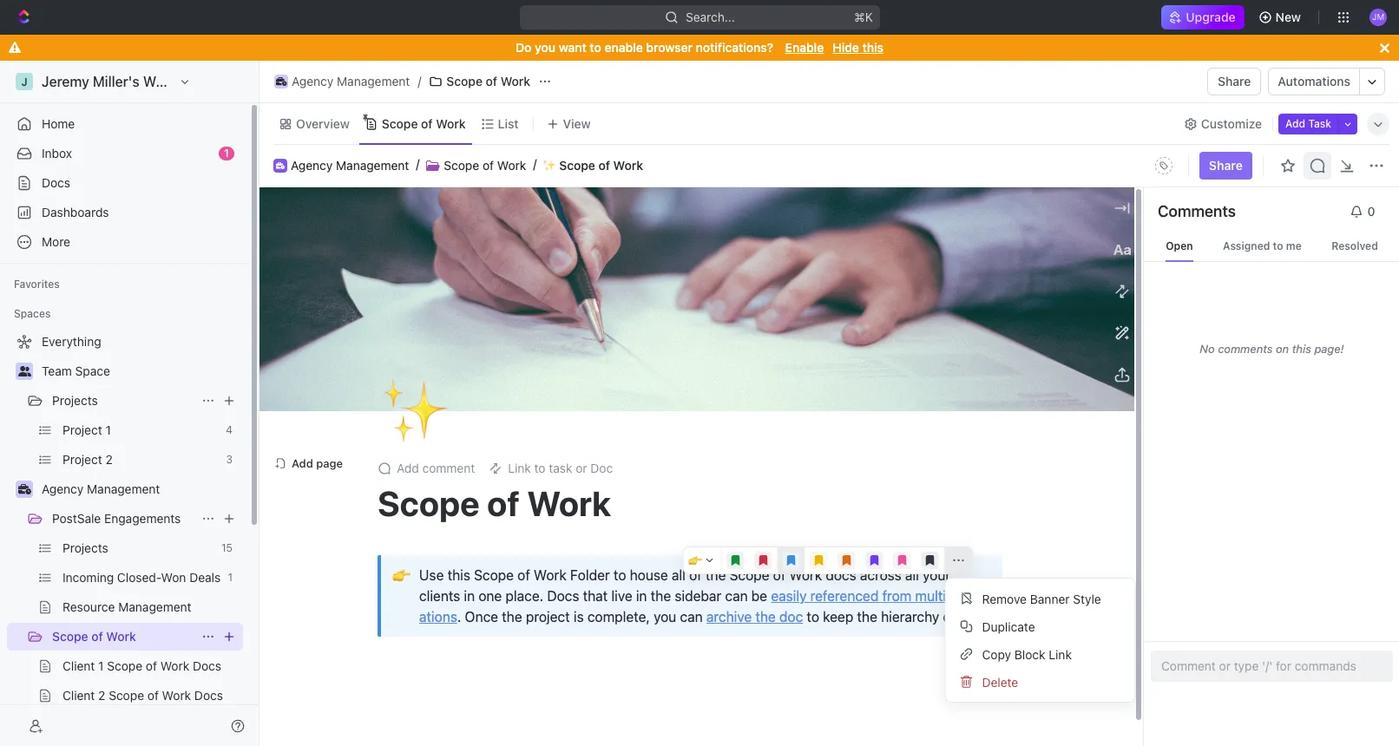 Task type: vqa. For each thing, say whether or not it's contained in the screenshot.
View all Spaces link
no



Task type: locate. For each thing, give the bounding box(es) containing it.
you right do
[[535, 40, 555, 55]]

project for project 2
[[62, 452, 102, 467]]

won
[[161, 570, 186, 585]]

new
[[1275, 10, 1301, 24]]

the
[[706, 568, 726, 583], [651, 588, 671, 604], [502, 609, 522, 625], [755, 609, 776, 625], [857, 609, 877, 625]]

search...
[[685, 10, 735, 24]]

scope of work down resource
[[52, 629, 136, 644]]

1 inside project 1 "link"
[[105, 423, 111, 437]]

👉 up use this scope of work folder to house all of the scope of work docs across all your clients in one place. docs that live in the sidebar can be
[[688, 553, 702, 567]]

0 vertical spatial this
[[862, 40, 883, 55]]

0 vertical spatial business time image
[[276, 162, 285, 169]]

1
[[224, 147, 229, 160], [105, 423, 111, 437], [228, 571, 233, 584], [98, 659, 104, 673]]

1 vertical spatial business time image
[[18, 484, 31, 495]]

1 vertical spatial client
[[62, 688, 95, 703]]

✨ down view dropdown button
[[543, 158, 557, 172]]

spaces
[[14, 307, 51, 320]]

project
[[526, 609, 570, 625]]

link right block
[[1049, 647, 1072, 662]]

1 vertical spatial share
[[1209, 158, 1243, 173]]

1 client from the top
[[62, 659, 95, 673]]

folder
[[570, 568, 610, 583]]

add inside button
[[1285, 117, 1305, 130]]

projects link up closed-
[[62, 535, 214, 562]]

1 horizontal spatial all
[[905, 568, 919, 583]]

share up customize
[[1218, 74, 1251, 89]]

scope
[[446, 74, 483, 89], [382, 116, 418, 131], [444, 158, 479, 172], [559, 158, 595, 172], [378, 483, 480, 523], [474, 568, 514, 583], [729, 568, 769, 583], [52, 629, 88, 644], [107, 659, 142, 673], [109, 688, 144, 703]]

everything
[[42, 334, 101, 349]]

1 horizontal spatial can
[[725, 588, 748, 604]]

jeremy miller's workspace
[[42, 74, 215, 89]]

0 horizontal spatial link
[[508, 461, 531, 476]]

0 vertical spatial agency
[[292, 74, 333, 89]]

1 inside incoming closed-won deals 1
[[228, 571, 233, 584]]

scope of work
[[446, 74, 530, 89], [382, 116, 466, 131], [444, 158, 526, 172], [378, 483, 611, 523], [52, 629, 136, 644]]

remove banner style
[[982, 592, 1101, 606]]

jeremy miller's workspace, , element
[[16, 73, 33, 90]]

agency up postsale
[[42, 482, 84, 496]]

can up archive
[[725, 588, 748, 604]]

inbox
[[42, 146, 72, 161]]

your
[[923, 568, 950, 583]]

scope of work down list link
[[444, 158, 526, 172]]

project
[[62, 423, 102, 437], [62, 452, 102, 467]]

remove banner style button
[[952, 585, 1128, 613]]

upgrade
[[1186, 10, 1236, 24]]

reposition
[[836, 383, 897, 397]]

1 vertical spatial project
[[62, 452, 102, 467]]

resource management
[[62, 600, 191, 614]]

client inside 'link'
[[62, 659, 95, 673]]

all up sidebar at the bottom
[[672, 568, 686, 583]]

docs link
[[7, 169, 243, 197]]

2 down "project 1"
[[105, 452, 113, 467]]

upgrade link
[[1162, 5, 1244, 30]]

0 horizontal spatial can
[[680, 609, 703, 625]]

on
[[1276, 342, 1289, 355]]

0 horizontal spatial business time image
[[18, 484, 31, 495]]

easily
[[771, 588, 807, 604]]

change cover
[[919, 383, 998, 397]]

agency management down overview
[[291, 158, 409, 172]]

link inside dropdown button
[[508, 461, 531, 476]]

projects up 'incoming'
[[62, 541, 108, 555]]

projects
[[52, 393, 98, 408], [62, 541, 108, 555]]

customize
[[1201, 116, 1262, 131]]

docs up project
[[547, 588, 579, 604]]

1 project from the top
[[62, 423, 102, 437]]

link inside button
[[1049, 647, 1072, 662]]

dashboards link
[[7, 199, 243, 227]]

to left task
[[534, 461, 546, 476]]

user group image
[[18, 366, 31, 377]]

add left task
[[1285, 117, 1305, 130]]

archive
[[706, 609, 752, 625]]

to left the me
[[1273, 240, 1283, 253]]

scope inside 'link'
[[107, 659, 142, 673]]

project 2 link
[[62, 446, 219, 474]]

business time image
[[276, 77, 287, 86]]

1 horizontal spatial ✨
[[543, 158, 557, 172]]

2 vertical spatial agency management
[[42, 482, 160, 496]]

share down customize button
[[1209, 158, 1243, 173]]

add left "comment"
[[397, 461, 419, 476]]

agency right business time image
[[292, 74, 333, 89]]

place.
[[506, 588, 543, 604]]

tree
[[7, 328, 243, 746]]

comments
[[1158, 202, 1236, 220]]

agency management for the middle agency management "link"
[[291, 158, 409, 172]]

this right on
[[1292, 342, 1311, 355]]

. once the project is complete, you can archive the doc to keep the hierarchy clean.
[[457, 609, 980, 625]]

to right want
[[590, 40, 601, 55]]

2 horizontal spatial add
[[1285, 117, 1305, 130]]

agency management link down overview
[[291, 158, 409, 173]]

project down "project 1"
[[62, 452, 102, 467]]

this right use
[[447, 568, 470, 583]]

page!
[[1314, 342, 1344, 355]]

in right the live
[[636, 588, 647, 604]]

task
[[1308, 117, 1331, 130]]

2 client from the top
[[62, 688, 95, 703]]

0 vertical spatial 2
[[105, 452, 113, 467]]

2 for client
[[98, 688, 105, 703]]

docs inside client 2 scope of work docs link
[[194, 688, 223, 703]]

1 vertical spatial ✨
[[381, 369, 450, 450]]

client down the client 1 scope of work docs
[[62, 688, 95, 703]]

add task
[[1285, 117, 1331, 130]]

1 vertical spatial this
[[1292, 342, 1311, 355]]

can down sidebar at the bottom
[[680, 609, 703, 625]]

2 vertical spatial agency management link
[[42, 476, 240, 503]]

the up sidebar at the bottom
[[706, 568, 726, 583]]

1 vertical spatial can
[[680, 609, 703, 625]]

projects down team space
[[52, 393, 98, 408]]

2 vertical spatial this
[[447, 568, 470, 583]]

tree inside sidebar navigation
[[7, 328, 243, 746]]

agency management inside tree
[[42, 482, 160, 496]]

agency for the middle agency management "link"
[[291, 158, 333, 172]]

you down use this scope of work folder to house all of the scope of work docs across all your clients in one place. docs that live in the sidebar can be
[[654, 609, 676, 625]]

agency for agency management "link" inside sidebar navigation
[[42, 482, 84, 496]]

2 project from the top
[[62, 452, 102, 467]]

agency management down project 2
[[42, 482, 160, 496]]

agency inside tree
[[42, 482, 84, 496]]

business time image
[[276, 162, 285, 169], [18, 484, 31, 495]]

1 horizontal spatial add
[[397, 461, 419, 476]]

this
[[862, 40, 883, 55], [1292, 342, 1311, 355], [447, 568, 470, 583]]

1 inside client 1 scope of work docs 'link'
[[98, 659, 104, 673]]

0 vertical spatial projects link
[[52, 387, 194, 415]]

agency management up overview
[[292, 74, 410, 89]]

0 horizontal spatial this
[[447, 568, 470, 583]]

1 all from the left
[[672, 568, 686, 583]]

0 horizontal spatial in
[[464, 588, 475, 604]]

hide
[[833, 40, 859, 55]]

scope of work up list link
[[446, 74, 530, 89]]

add left page
[[292, 456, 313, 470]]

project inside "link"
[[62, 423, 102, 437]]

1 horizontal spatial business time image
[[276, 162, 285, 169]]

link
[[508, 461, 531, 476], [1049, 647, 1072, 662]]

do
[[516, 40, 532, 55]]

projects link down team space link
[[52, 387, 194, 415]]

docs down inbox
[[42, 175, 70, 190]]

1 vertical spatial agency
[[291, 158, 333, 172]]

j
[[21, 75, 27, 88]]

0 horizontal spatial all
[[672, 568, 686, 583]]

agency down overview link
[[291, 158, 333, 172]]

scope of work inside sidebar navigation
[[52, 629, 136, 644]]

1 horizontal spatial in
[[636, 588, 647, 604]]

✨ inside ✨ scope of work
[[543, 158, 557, 172]]

me
[[1286, 240, 1302, 253]]

management down incoming closed-won deals 1
[[118, 600, 191, 614]]

link left task
[[508, 461, 531, 476]]

0 horizontal spatial add
[[292, 456, 313, 470]]

agency management link up engagements
[[42, 476, 240, 503]]

0 vertical spatial you
[[535, 40, 555, 55]]

tree containing everything
[[7, 328, 243, 746]]

✨ up add comment
[[381, 369, 450, 450]]

1 horizontal spatial you
[[654, 609, 676, 625]]

team space link
[[42, 358, 240, 385]]

view button
[[540, 112, 597, 136]]

1 horizontal spatial link
[[1049, 647, 1072, 662]]

scope of work link down resource management
[[52, 623, 194, 651]]

in left one
[[464, 588, 475, 604]]

1 vertical spatial agency management
[[291, 158, 409, 172]]

1 horizontal spatial this
[[862, 40, 883, 55]]

project up project 2
[[62, 423, 102, 437]]

to up the live
[[613, 568, 626, 583]]

list link
[[494, 112, 519, 136]]

docs down client 1 scope of work docs 'link'
[[194, 688, 223, 703]]

2 down the client 1 scope of work docs
[[98, 688, 105, 703]]

docs up client 2 scope of work docs link
[[193, 659, 221, 673]]

the down place.
[[502, 609, 522, 625]]

add
[[1285, 117, 1305, 130], [292, 456, 313, 470], [397, 461, 419, 476]]

workspace
[[143, 74, 215, 89]]

this right "hide"
[[862, 40, 883, 55]]

list
[[498, 116, 519, 131]]

scope of work down /
[[382, 116, 466, 131]]

assigned to me
[[1223, 240, 1302, 253]]

project for project 1
[[62, 423, 102, 437]]

client
[[62, 659, 95, 673], [62, 688, 95, 703]]

management down overview
[[336, 158, 409, 172]]

1 vertical spatial link
[[1049, 647, 1072, 662]]

0 vertical spatial ✨
[[543, 158, 557, 172]]

in
[[464, 588, 475, 604], [636, 588, 647, 604]]

home link
[[7, 110, 243, 138]]

docs inside docs link
[[42, 175, 70, 190]]

agency management link up overview
[[270, 71, 414, 92]]

overview
[[296, 116, 350, 131]]

to right doc
[[807, 609, 819, 625]]

clean.
[[943, 609, 980, 625]]

0 vertical spatial project
[[62, 423, 102, 437]]

more
[[42, 234, 70, 249]]

all left your
[[905, 568, 919, 583]]

0 vertical spatial can
[[725, 588, 748, 604]]

open
[[1166, 240, 1193, 253]]

automations button
[[1269, 69, 1359, 95]]

1 vertical spatial 2
[[98, 688, 105, 703]]

0 vertical spatial share
[[1218, 74, 1251, 89]]

work
[[501, 74, 530, 89], [436, 116, 466, 131], [497, 158, 526, 172], [613, 158, 643, 172], [527, 483, 611, 523], [534, 568, 566, 583], [789, 568, 822, 583], [106, 629, 136, 644], [160, 659, 189, 673], [162, 688, 191, 703]]

cover
[[966, 383, 998, 397]]

the right keep
[[857, 609, 877, 625]]

multiple
[[915, 588, 965, 604]]

0 horizontal spatial ✨
[[381, 369, 450, 450]]

agency management link
[[270, 71, 414, 92], [291, 158, 409, 173], [42, 476, 240, 503]]

0 vertical spatial link
[[508, 461, 531, 476]]

add for add task
[[1285, 117, 1305, 130]]

sidebar navigation
[[0, 61, 263, 746]]

home
[[42, 116, 75, 131]]

0 vertical spatial client
[[62, 659, 95, 673]]

page
[[316, 456, 343, 470]]

management
[[337, 74, 410, 89], [336, 158, 409, 172], [87, 482, 160, 496], [118, 600, 191, 614]]

or
[[576, 461, 587, 476]]

✨ scope of work
[[543, 158, 643, 172]]

1 vertical spatial you
[[654, 609, 676, 625]]

client down resource
[[62, 659, 95, 673]]

👉 left use
[[392, 566, 410, 585]]

can inside use this scope of work folder to house all of the scope of work docs across all your clients in one place. docs that live in the sidebar can be
[[725, 588, 748, 604]]

business time image for the middle agency management "link"
[[276, 162, 285, 169]]

.
[[457, 609, 461, 625]]

do you want to enable browser notifications? enable hide this
[[516, 40, 883, 55]]

resolved
[[1331, 240, 1378, 253]]

favorites
[[14, 278, 60, 291]]

2 vertical spatial agency
[[42, 482, 84, 496]]



Task type: describe. For each thing, give the bounding box(es) containing it.
browser
[[646, 40, 693, 55]]

change
[[919, 383, 963, 397]]

docs inside client 1 scope of work docs 'link'
[[193, 659, 221, 673]]

be
[[751, 588, 767, 604]]

share button
[[1207, 68, 1261, 95]]

0 horizontal spatial you
[[535, 40, 555, 55]]

management up postsale engagements link
[[87, 482, 160, 496]]

resource
[[62, 600, 115, 614]]

favorites button
[[7, 274, 67, 295]]

1 in from the left
[[464, 588, 475, 604]]

team space
[[42, 364, 110, 378]]

house
[[630, 568, 668, 583]]

business time image for agency management "link" inside sidebar navigation
[[18, 484, 31, 495]]

to inside dropdown button
[[534, 461, 546, 476]]

scope of work link down /
[[378, 112, 466, 136]]

0 horizontal spatial 👉
[[392, 566, 410, 585]]

everything link
[[7, 328, 240, 356]]

customize button
[[1178, 112, 1267, 136]]

postsale engagements link
[[52, 505, 194, 533]]

⌘k
[[854, 10, 873, 24]]

notifications?
[[696, 40, 773, 55]]

1 vertical spatial projects
[[62, 541, 108, 555]]

automations
[[1278, 74, 1350, 89]]

management inside resource management link
[[118, 600, 191, 614]]

jm button
[[1364, 3, 1392, 31]]

miller's
[[93, 74, 140, 89]]

add page
[[292, 456, 343, 470]]

change cover button
[[908, 377, 1008, 404]]

copy block link
[[982, 647, 1072, 662]]

1 horizontal spatial 👉
[[688, 553, 702, 567]]

0 button
[[1343, 198, 1386, 226]]

this inside use this scope of work folder to house all of the scope of work docs across all your clients in one place. docs that live in the sidebar can be
[[447, 568, 470, 583]]

client for client 1 scope of work docs
[[62, 659, 95, 673]]

from
[[882, 588, 912, 604]]

docs
[[826, 568, 856, 583]]

use this scope of work folder to house all of the scope of work docs across all your clients in one place. docs that live in the sidebar can be
[[419, 568, 954, 604]]

1 vertical spatial agency management link
[[291, 158, 409, 173]]

ations
[[419, 609, 457, 625]]

dashboards
[[42, 205, 109, 220]]

project 1 link
[[62, 417, 219, 444]]

share inside button
[[1218, 74, 1251, 89]]

2 for project
[[105, 452, 113, 467]]

management left /
[[337, 74, 410, 89]]

client 2 scope of work docs link
[[62, 682, 240, 710]]

link to task or doc button
[[482, 456, 620, 481]]

closed-
[[117, 570, 161, 585]]

engagements
[[104, 511, 181, 526]]

delete button
[[952, 668, 1128, 696]]

work inside 'link'
[[160, 659, 189, 673]]

team
[[42, 364, 72, 378]]

2 all from the left
[[905, 568, 919, 583]]

of inside 'link'
[[146, 659, 157, 673]]

project 2
[[62, 452, 113, 467]]

banner
[[1030, 592, 1070, 606]]

client for client 2 scope of work docs
[[62, 688, 95, 703]]

docs inside use this scope of work folder to house all of the scope of work docs across all your clients in one place. docs that live in the sidebar can be
[[547, 588, 579, 604]]

4
[[226, 424, 233, 437]]

add comment
[[397, 461, 475, 476]]

✨ for ✨ scope of work
[[543, 158, 557, 172]]

client 2 scope of work docs
[[62, 688, 223, 703]]

task
[[549, 461, 572, 476]]

once
[[465, 609, 498, 625]]

2 horizontal spatial this
[[1292, 342, 1311, 355]]

space
[[75, 364, 110, 378]]

block
[[1014, 647, 1045, 662]]

referenced
[[810, 588, 879, 604]]

use
[[419, 568, 444, 583]]

the down be
[[755, 609, 776, 625]]

scope of work link down list link
[[444, 158, 526, 173]]

enable
[[604, 40, 643, 55]]

comments
[[1218, 342, 1273, 355]]

0 vertical spatial projects
[[52, 393, 98, 408]]

incoming closed-won deals link
[[62, 564, 221, 592]]

incoming
[[62, 570, 114, 585]]

jm
[[1372, 12, 1384, 22]]

reposition button
[[826, 377, 908, 404]]

/
[[418, 74, 421, 89]]

new button
[[1251, 3, 1311, 31]]

delete
[[982, 675, 1018, 690]]

✨ for ✨
[[381, 369, 450, 450]]

to inside use this scope of work folder to house all of the scope of work docs across all your clients in one place. docs that live in the sidebar can be
[[613, 568, 626, 583]]

agency management link inside sidebar navigation
[[42, 476, 240, 503]]

0 vertical spatial agency management
[[292, 74, 410, 89]]

client 1 scope of work docs
[[62, 659, 221, 673]]

style
[[1073, 592, 1101, 606]]

dropdown menu image
[[1150, 152, 1178, 180]]

copy
[[982, 647, 1011, 662]]

add task button
[[1278, 113, 1338, 134]]

add for add comment
[[397, 461, 419, 476]]

0
[[1367, 204, 1375, 219]]

no comments on this page!
[[1200, 342, 1344, 355]]

0 vertical spatial agency management link
[[270, 71, 414, 92]]

2 in from the left
[[636, 588, 647, 604]]

the down house
[[651, 588, 671, 604]]

comment
[[422, 461, 475, 476]]

3
[[226, 453, 233, 466]]

doc
[[779, 609, 803, 625]]

view
[[563, 116, 591, 131]]

loc
[[969, 588, 987, 604]]

project 1
[[62, 423, 111, 437]]

agency management for agency management "link" inside sidebar navigation
[[42, 482, 160, 496]]

clients
[[419, 588, 460, 604]]

deals
[[189, 570, 221, 585]]

scope of work down "comment"
[[378, 483, 611, 523]]

want
[[559, 40, 586, 55]]

postsale
[[52, 511, 101, 526]]

scope of work link up list link
[[425, 71, 535, 92]]

hierarchy
[[881, 609, 939, 625]]

postsale engagements
[[52, 511, 181, 526]]

1 vertical spatial projects link
[[62, 535, 214, 562]]

keep
[[823, 609, 853, 625]]

easily referenced from multiple loc ations link
[[419, 588, 987, 625]]

copy block link button
[[952, 641, 1128, 668]]

add for add page
[[292, 456, 313, 470]]

complete,
[[587, 609, 650, 625]]

no
[[1200, 342, 1215, 355]]



